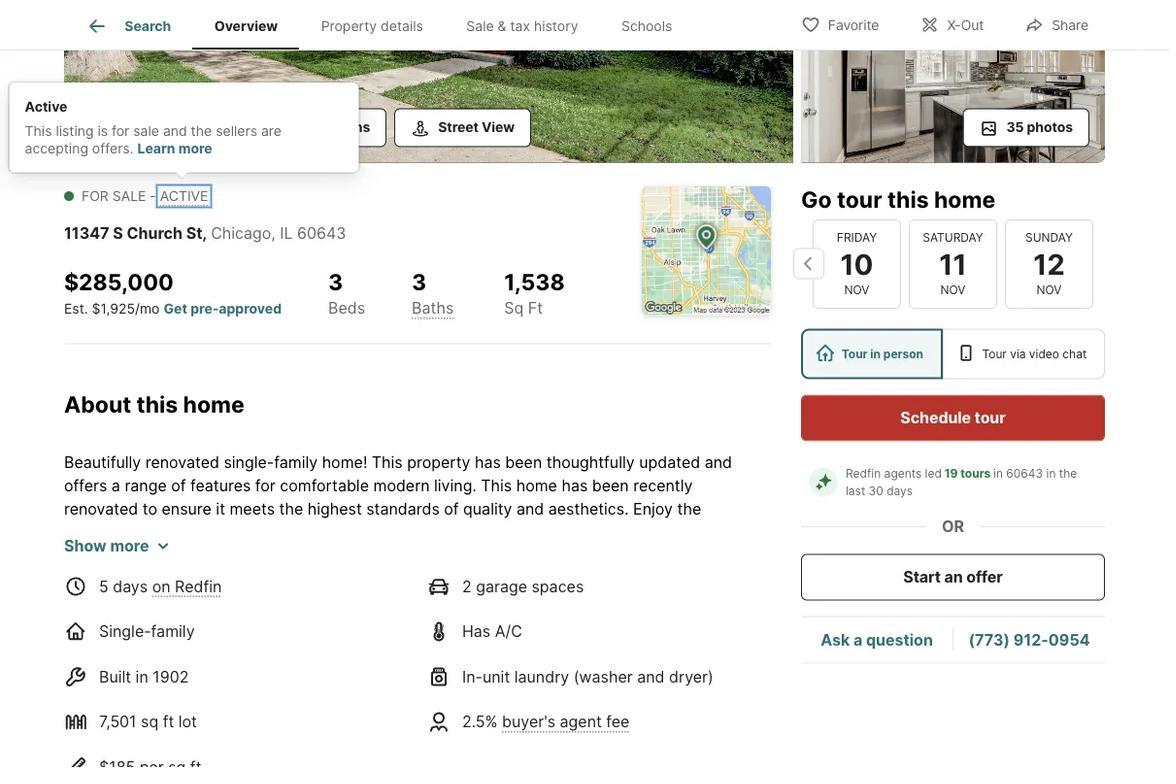 Task type: describe. For each thing, give the bounding box(es) containing it.
of up giving
[[240, 523, 255, 541]]

show more
[[64, 536, 149, 555]]

0 horizontal spatial enjoy
[[264, 686, 304, 705]]

in
[[531, 732, 544, 751]]

clean
[[359, 546, 398, 565]]

the up yard. on the left
[[440, 686, 464, 705]]

2 vertical spatial property
[[258, 756, 321, 769]]

and up ft
[[153, 686, 181, 705]]

0 horizontal spatial modern
[[374, 476, 430, 495]]

start
[[904, 568, 942, 587]]

search
[[125, 18, 171, 34]]

a up touch
[[677, 592, 685, 611]]

sunroom
[[468, 686, 532, 705]]

vibrant
[[435, 546, 486, 565]]

0 vertical spatial or
[[731, 639, 746, 658]]

1 vertical spatial redfin
[[175, 577, 222, 596]]

1 horizontal spatial on
[[152, 577, 171, 596]]

2.5% buyer's agent fee
[[463, 712, 630, 731]]

a up "ideal"
[[584, 616, 593, 635]]

this inside this listing is for sale and the sellers are accepting offers.
[[25, 123, 52, 139]]

2 vertical spatial is
[[260, 662, 271, 681]]

plan
[[698, 546, 729, 565]]

around
[[346, 662, 397, 681]]

nov for 10
[[845, 283, 870, 297]]

2 vertical spatial been
[[64, 546, 101, 565]]

or
[[943, 517, 965, 536]]

garage
[[476, 577, 528, 596]]

gathering.
[[185, 686, 260, 705]]

(773) 912-0954
[[969, 631, 1091, 649]]

get
[[164, 300, 187, 317]]

2 vertical spatial kitchen
[[202, 662, 255, 681]]

tab list containing search
[[64, 0, 710, 50]]

for inside this listing is for sale and the sellers are accepting offers.
[[112, 123, 130, 139]]

0 vertical spatial perfect
[[434, 569, 487, 588]]

1 vertical spatial modern
[[597, 616, 653, 635]]

0 vertical spatial redfin
[[846, 466, 882, 481]]

more for show more
[[110, 536, 149, 555]]

home up flow
[[300, 546, 342, 565]]

listing
[[56, 123, 94, 139]]

those
[[561, 686, 603, 705]]

home!
[[322, 453, 368, 472]]

a down beautiful
[[619, 709, 628, 728]]

0 horizontal spatial features
[[64, 756, 125, 769]]

1 horizontal spatial 60643
[[1007, 466, 1044, 481]]

5
[[99, 577, 109, 596]]

2 vertical spatial has
[[718, 523, 744, 541]]

has a/c
[[463, 622, 523, 641]]

share button
[[1009, 4, 1106, 44]]

baths link
[[412, 299, 454, 317]]

days inside "in the last 30 days"
[[887, 484, 913, 498]]

an inside beautifully renovated single-family home! this property has been thoughtfully updated and offers a range of features for comfortable modern living. this home has been recently renovated to ensure it meets the highest standards of quality and aesthetics. enjoy the elegance and durability of hardwood floors throughout the main living areas. the interior has been freshly painted, giving the home a clean and vibrant atmosphere. the open floor plan enhances the spacious feel and flow of the home, perfect for entertaining and everyday living. the primary suite on the second level provides privacy and comfort, complete with a walk-in closet. the kitchen is equipped with stainless steel appliances, adding a modern touch to your culinary experience. the kitchen features a convenient breakfast bar, ideal for quick meals or casual dining. the kitchen is centered around a stylish and functional island, perfect for meal preparation and gathering. enjoy a sunny retreat in the sunroom for those beautiful chicago days. sit on your large deck that overlooking the yard. the property boasts a nicely sized yard, offering ample outdoor space for relaxation, play, or gardening. in addition to the marvelous features of the home, this property offers an exceptional 2.5 car detached garage
[[373, 756, 391, 769]]

chat
[[1063, 347, 1088, 361]]

chicago inside beautifully renovated single-family home! this property has been thoughtfully updated and offers a range of features for comfortable modern living. this home has been recently renovated to ensure it meets the highest standards of quality and aesthetics. enjoy the elegance and durability of hardwood floors throughout the main living areas. the interior has been freshly painted, giving the home a clean and vibrant atmosphere. the open floor plan enhances the spacious feel and flow of the home, perfect for entertaining and everyday living. the primary suite on the second level provides privacy and comfort, complete with a walk-in closet. the kitchen is equipped with stainless steel appliances, adding a modern touch to your culinary experience. the kitchen features a convenient breakfast bar, ideal for quick meals or casual dining. the kitchen is centered around a stylish and functional island, perfect for meal preparation and gathering. enjoy a sunny retreat in the sunroom for those beautiful chicago days. sit on your large deck that overlooking the yard. the property boasts a nicely sized yard, offering ample outdoor space for relaxation, play, or gardening. in addition to the marvelous features of the home, this property offers an exceptional 2.5 car detached garage
[[676, 686, 736, 705]]

adding
[[529, 616, 580, 635]]

est.
[[64, 300, 88, 317]]

0 horizontal spatial your
[[154, 709, 187, 728]]

2 11347 s church st, chicago, il 60643 image from the left
[[802, 0, 1106, 163]]

0 horizontal spatial living.
[[434, 476, 477, 495]]

floor
[[298, 119, 331, 136]]

1 vertical spatial or
[[429, 732, 444, 751]]

for up meets
[[255, 476, 276, 495]]

1 horizontal spatial this
[[372, 453, 403, 472]]

the down freshly on the left
[[140, 569, 164, 588]]

in-
[[463, 667, 483, 686]]

ample
[[126, 732, 170, 751]]

more for learn more
[[178, 140, 213, 156]]

previous image
[[794, 248, 825, 279]]

buyer's
[[502, 712, 556, 731]]

1 vertical spatial has
[[562, 476, 588, 495]]

for right "ideal"
[[615, 639, 635, 658]]

stylish
[[415, 662, 462, 681]]

entertaining
[[516, 569, 605, 588]]

7,501
[[99, 712, 137, 731]]

of up the ensure
[[171, 476, 186, 495]]

the up gardening.
[[465, 709, 493, 728]]

912-
[[1014, 631, 1049, 649]]

a up retreat
[[402, 662, 410, 681]]

the up open at the bottom of the page
[[629, 523, 657, 541]]

accepting
[[25, 140, 88, 156]]

and up appliances,
[[470, 592, 497, 611]]

home up saturday
[[935, 186, 996, 213]]

sunday
[[1026, 230, 1074, 244]]

quick
[[639, 639, 679, 658]]

yard,
[[722, 709, 759, 728]]

the up "closet."
[[64, 592, 92, 611]]

x-
[[948, 17, 962, 34]]

and up the main
[[517, 499, 544, 518]]

areas.
[[580, 523, 624, 541]]

property details tab
[[300, 3, 445, 50]]

closet.
[[64, 616, 113, 635]]

and inside this listing is for sale and the sellers are accepting offers.
[[163, 123, 187, 139]]

3 baths
[[412, 269, 454, 317]]

dryer)
[[669, 667, 714, 686]]

home up single-
[[183, 391, 245, 418]]

0 horizontal spatial this
[[137, 391, 178, 418]]

it
[[216, 499, 225, 518]]

sized
[[679, 709, 718, 728]]

family inside beautifully renovated single-family home! this property has been thoughtfully updated and offers a range of features for comfortable modern living. this home has been recently renovated to ensure it meets the highest standards of quality and aesthetics. enjoy the elegance and durability of hardwood floors throughout the main living areas. the interior has been freshly painted, giving the home a clean and vibrant atmosphere. the open floor plan enhances the spacious feel and flow of the home, perfect for entertaining and everyday living. the primary suite on the second level provides privacy and comfort, complete with a walk-in closet. the kitchen is equipped with stainless steel appliances, adding a modern touch to your culinary experience. the kitchen features a convenient breakfast bar, ideal for quick meals or casual dining. the kitchen is centered around a stylish and functional island, perfect for meal preparation and gathering. enjoy a sunny retreat in the sunroom for those beautiful chicago days. sit on your large deck that overlooking the yard. the property boasts a nicely sized yard, offering ample outdoor space for relaxation, play, or gardening. in addition to the marvelous features of the home, this property offers an exceptional 2.5 car detached garage
[[274, 453, 318, 472]]

in the last 30 days
[[846, 466, 1081, 498]]

a down floors at the left bottom
[[346, 546, 355, 565]]

feel
[[238, 569, 265, 588]]

0 horizontal spatial chicago
[[211, 224, 271, 243]]

il
[[280, 224, 293, 243]]

3d
[[123, 119, 142, 136]]

1 horizontal spatial home,
[[384, 569, 429, 588]]

updated
[[640, 453, 701, 472]]

-
[[150, 188, 156, 205]]

0 vertical spatial been
[[506, 453, 542, 472]]

giving
[[224, 546, 268, 565]]

appliances,
[[442, 616, 525, 635]]

comfortable
[[280, 476, 369, 495]]

are
[[261, 123, 282, 139]]

1 horizontal spatial perfect
[[627, 662, 680, 681]]

0 vertical spatial your
[[723, 616, 756, 635]]

has
[[463, 622, 491, 641]]

overlooking
[[306, 709, 391, 728]]

11347
[[64, 224, 109, 243]]

main
[[498, 523, 533, 541]]

the down ample on the left of the page
[[148, 756, 172, 769]]

3 for 3 baths
[[412, 269, 427, 296]]

thoughtfully
[[547, 453, 635, 472]]

2 vertical spatial this
[[481, 476, 512, 495]]

tour for tour in person
[[842, 347, 868, 361]]

baths
[[412, 299, 454, 317]]

of up throughout
[[444, 499, 459, 518]]

the inside "in the last 30 days"
[[1060, 466, 1078, 481]]

st
[[186, 224, 202, 243]]

the up interior
[[678, 499, 702, 518]]

3 for 3 beds
[[328, 269, 343, 296]]

schedule tour button
[[802, 395, 1106, 442]]

for down meals
[[685, 662, 705, 681]]

ft
[[528, 299, 543, 318]]

2 , from the left
[[271, 224, 276, 243]]

1 horizontal spatial living.
[[713, 569, 755, 588]]

large
[[191, 709, 227, 728]]

and up 'sunroom'
[[466, 662, 494, 681]]

the up play,
[[395, 709, 419, 728]]

learn
[[138, 140, 175, 156]]

0 vertical spatial this
[[888, 186, 930, 213]]

0 horizontal spatial has
[[475, 453, 501, 472]]

privacy
[[412, 592, 465, 611]]

1 vertical spatial features
[[307, 639, 367, 658]]

touch
[[658, 616, 700, 635]]

0 vertical spatial offers
[[64, 476, 107, 495]]

share
[[1053, 17, 1089, 34]]

1 vertical spatial property
[[497, 709, 561, 728]]

and down open at the bottom of the page
[[609, 569, 637, 588]]

centered
[[276, 662, 341, 681]]

agents
[[885, 466, 922, 481]]

floor
[[660, 546, 694, 565]]

the down the 'feel'
[[220, 592, 244, 611]]

days.
[[64, 709, 103, 728]]

learn more
[[138, 140, 213, 156]]

a up around
[[371, 639, 380, 658]]

a down centered
[[308, 686, 317, 705]]

tour for go
[[838, 186, 883, 213]]

on redfin link
[[152, 577, 222, 596]]

primary
[[97, 592, 153, 611]]

0 horizontal spatial days
[[113, 577, 148, 596]]

the inside this listing is for sale and the sellers are accepting offers.
[[191, 123, 212, 139]]

schedule
[[901, 409, 972, 428]]

unit
[[483, 667, 510, 686]]

single-
[[99, 622, 151, 641]]

1 horizontal spatial with
[[641, 592, 672, 611]]

and down "quick"
[[638, 667, 665, 686]]

go
[[802, 186, 832, 213]]

boasts
[[565, 709, 615, 728]]



Task type: locate. For each thing, give the bounding box(es) containing it.
start an offer button
[[802, 554, 1106, 601]]

more inside dropdown button
[[110, 536, 149, 555]]

the up hardwood
[[279, 499, 303, 518]]

for down that on the left of the page
[[285, 732, 306, 751]]

been up "quality" at the bottom
[[506, 453, 542, 472]]

1 vertical spatial perfect
[[627, 662, 680, 681]]

2 tour from the left
[[983, 347, 1007, 361]]

1 horizontal spatial modern
[[597, 616, 653, 635]]

0 horizontal spatial to
[[143, 499, 157, 518]]

for down functional
[[537, 686, 557, 705]]

features up "it"
[[191, 476, 251, 495]]

of right flow
[[336, 569, 351, 588]]

7,501 sq ft lot
[[99, 712, 197, 731]]

2 horizontal spatial nov
[[1037, 283, 1062, 297]]

home,
[[384, 569, 429, 588], [177, 756, 222, 769]]

property details
[[321, 18, 424, 34]]

0 horizontal spatial home,
[[177, 756, 222, 769]]

or up exceptional
[[429, 732, 444, 751]]

a down beautifully
[[112, 476, 120, 495]]

2.5
[[484, 756, 507, 769]]

11347 s church st , chicago , il 60643
[[64, 224, 346, 243]]

11
[[940, 247, 968, 281]]

1 horizontal spatial 11347 s church st, chicago, il 60643 image
[[802, 0, 1106, 163]]

the down nicely at bottom right
[[632, 732, 656, 751]]

3 inside 3 baths
[[412, 269, 427, 296]]

property up the standards in the bottom left of the page
[[407, 453, 471, 472]]

1 , from the left
[[202, 224, 207, 243]]

an down play,
[[373, 756, 391, 769]]

family down suite
[[151, 622, 195, 641]]

perfect down vibrant
[[434, 569, 487, 588]]

offers
[[64, 476, 107, 495], [325, 756, 369, 769]]

1 horizontal spatial ,
[[271, 224, 276, 243]]

living. down plan
[[713, 569, 755, 588]]

1 vertical spatial an
[[373, 756, 391, 769]]

to down walk- at the right bottom of page
[[704, 616, 719, 635]]

1 vertical spatial to
[[704, 616, 719, 635]]

meal
[[709, 662, 744, 681]]

living.
[[434, 476, 477, 495], [713, 569, 755, 588]]

flow
[[301, 569, 332, 588]]

redfin
[[846, 466, 882, 481], [175, 577, 222, 596]]

1 horizontal spatial to
[[612, 732, 627, 751]]

1 horizontal spatial is
[[208, 616, 220, 635]]

this inside beautifully renovated single-family home! this property has been thoughtfully updated and offers a range of features for comfortable modern living. this home has been recently renovated to ensure it meets the highest standards of quality and aesthetics. enjoy the elegance and durability of hardwood floors throughout the main living areas. the interior has been freshly painted, giving the home a clean and vibrant atmosphere. the open floor plan enhances the spacious feel and flow of the home, perfect for entertaining and everyday living. the primary suite on the second level provides privacy and comfort, complete with a walk-in closet. the kitchen is equipped with stainless steel appliances, adding a modern touch to your culinary experience. the kitchen features a convenient breakfast bar, ideal for quick meals or casual dining. the kitchen is centered around a stylish and functional island, perfect for meal preparation and gathering. enjoy a sunny retreat in the sunroom for those beautiful chicago days. sit on your large deck that overlooking the yard. the property boasts a nicely sized yard, offering ample outdoor space for relaxation, play, or gardening. in addition to the marvelous features of the home, this property offers an exceptional 2.5 car detached garage
[[226, 756, 253, 769]]

offer
[[967, 568, 1003, 587]]

list box
[[802, 329, 1106, 379]]

about
[[64, 391, 131, 418]]

1 vertical spatial this
[[137, 391, 178, 418]]

0 vertical spatial 60643
[[297, 224, 346, 243]]

days right 5
[[113, 577, 148, 596]]

nov inside sunday 12 nov
[[1037, 283, 1062, 297]]

tour up friday
[[838, 186, 883, 213]]

nov inside the friday 10 nov
[[845, 283, 870, 297]]

with down level
[[297, 616, 329, 635]]

level
[[306, 592, 340, 611]]

None button
[[813, 219, 902, 309], [910, 219, 998, 309], [1006, 219, 1094, 309], [813, 219, 902, 309], [910, 219, 998, 309], [1006, 219, 1094, 309]]

tour for schedule
[[975, 409, 1006, 428]]

60643 right il
[[297, 224, 346, 243]]

for sale -
[[82, 188, 160, 205]]

0 vertical spatial more
[[178, 140, 213, 156]]

home, down clean
[[384, 569, 429, 588]]

pre-
[[191, 300, 219, 317]]

nov down 11
[[941, 283, 966, 297]]

home up living
[[517, 476, 558, 495]]

1 nov from the left
[[845, 283, 870, 297]]

0 horizontal spatial more
[[110, 536, 149, 555]]

has up plan
[[718, 523, 744, 541]]

11347 s church st, chicago, il 60643 image
[[64, 0, 794, 163], [802, 0, 1106, 163]]

functional
[[498, 662, 571, 681]]

0 horizontal spatial ,
[[202, 224, 207, 243]]

a right 'ask'
[[854, 631, 863, 649]]

1 horizontal spatial enjoy
[[634, 499, 673, 518]]

and up learn more
[[163, 123, 187, 139]]

0 horizontal spatial been
[[64, 546, 101, 565]]

sale
[[467, 18, 494, 34]]

redfin up last
[[846, 466, 882, 481]]

1 vertical spatial your
[[154, 709, 187, 728]]

tab list
[[64, 0, 710, 50]]

1 vertical spatial kitchen
[[249, 639, 302, 658]]

2 horizontal spatial is
[[260, 662, 271, 681]]

0 horizontal spatial or
[[429, 732, 444, 751]]

, down active
[[202, 224, 207, 243]]

1 vertical spatial is
[[208, 616, 220, 635]]

your up ample on the left of the page
[[154, 709, 187, 728]]

tour for tour via video chat
[[983, 347, 1007, 361]]

elegance
[[64, 523, 131, 541]]

1 vertical spatial offers
[[325, 756, 369, 769]]

and up freshly on the left
[[135, 523, 163, 541]]

0 vertical spatial this
[[25, 123, 52, 139]]

tour via video chat
[[983, 347, 1088, 361]]

nov down 10
[[845, 283, 870, 297]]

1 horizontal spatial property
[[407, 453, 471, 472]]

enjoy up that on the left of the page
[[264, 686, 304, 705]]

days down agents
[[887, 484, 913, 498]]

tour via video chat option
[[943, 329, 1106, 379]]

overview tab
[[193, 3, 300, 50]]

street view
[[438, 119, 515, 136]]

ft
[[163, 712, 174, 731]]

0 vertical spatial enjoy
[[634, 499, 673, 518]]

1 vertical spatial more
[[110, 536, 149, 555]]

$1,925
[[92, 300, 135, 317]]

this up saturday
[[888, 186, 930, 213]]

the up provides
[[355, 569, 379, 588]]

in inside "in the last 30 days"
[[1047, 466, 1057, 481]]

1 horizontal spatial renovated
[[145, 453, 220, 472]]

0 horizontal spatial property
[[258, 756, 321, 769]]

0 vertical spatial features
[[191, 476, 251, 495]]

been down elegance
[[64, 546, 101, 565]]

0954
[[1049, 631, 1091, 649]]

the down primary on the bottom
[[117, 616, 145, 635]]

and up second
[[269, 569, 297, 588]]

nov down 12
[[1037, 283, 1062, 297]]

and right updated on the right of page
[[705, 453, 733, 472]]

schools
[[622, 18, 673, 34]]

for right 2 at bottom left
[[491, 569, 512, 588]]

this right about
[[137, 391, 178, 418]]

0 vertical spatial family
[[274, 453, 318, 472]]

schedule tour
[[901, 409, 1006, 428]]

this right home!
[[372, 453, 403, 472]]

0 vertical spatial home,
[[384, 569, 429, 588]]

perfect down "quick"
[[627, 662, 680, 681]]

, left il
[[271, 224, 276, 243]]

1 horizontal spatial more
[[178, 140, 213, 156]]

to down fee
[[612, 732, 627, 751]]

nov for 11
[[941, 283, 966, 297]]

offers down beautifully
[[64, 476, 107, 495]]

to
[[143, 499, 157, 518], [704, 616, 719, 635], [612, 732, 627, 751]]

0 horizontal spatial with
[[297, 616, 329, 635]]

search link
[[86, 15, 171, 38]]

deck
[[232, 709, 268, 728]]

comfort,
[[501, 592, 564, 611]]

1 vertical spatial enjoy
[[264, 686, 304, 705]]

the down hardwood
[[272, 546, 296, 565]]

redfin down the painted,
[[175, 577, 222, 596]]

1 vertical spatial been
[[593, 476, 629, 495]]

ask a question link
[[821, 631, 934, 649]]

family up comfortable
[[274, 453, 318, 472]]

is left equipped
[[208, 616, 220, 635]]

1 horizontal spatial nov
[[941, 283, 966, 297]]

0 vertical spatial kitchen
[[150, 616, 204, 635]]

island,
[[575, 662, 622, 681]]

0 vertical spatial renovated
[[145, 453, 220, 472]]

features down offering
[[64, 756, 125, 769]]

1 horizontal spatial has
[[562, 476, 588, 495]]

the down areas. at bottom
[[587, 546, 615, 565]]

floors
[[337, 523, 379, 541]]

schools tab
[[600, 3, 694, 50]]

1 11347 s church st, chicago, il 60643 image from the left
[[64, 0, 794, 163]]

go tour this home
[[802, 186, 996, 213]]

floor plans
[[298, 119, 370, 136]]

1 horizontal spatial 3
[[412, 269, 427, 296]]

2 vertical spatial this
[[226, 756, 253, 769]]

to down range
[[143, 499, 157, 518]]

throughout
[[383, 523, 465, 541]]

modern up the standards in the bottom left of the page
[[374, 476, 430, 495]]

list box containing tour in person
[[802, 329, 1106, 379]]

buyer's agent fee link
[[502, 712, 630, 731]]

2 vertical spatial features
[[64, 756, 125, 769]]

for up offers.
[[112, 123, 130, 139]]

enjoy
[[634, 499, 673, 518], [264, 686, 304, 705]]

sale & tax history tab
[[445, 3, 600, 50]]

last
[[846, 484, 866, 498]]

property
[[407, 453, 471, 472], [497, 709, 561, 728], [258, 756, 321, 769]]

renovated up range
[[145, 453, 220, 472]]

3 up baths
[[412, 269, 427, 296]]

is left centered
[[260, 662, 271, 681]]

0 horizontal spatial offers
[[64, 476, 107, 495]]

0 horizontal spatial tour
[[842, 347, 868, 361]]

1 horizontal spatial days
[[887, 484, 913, 498]]

1 vertical spatial living.
[[713, 569, 755, 588]]

nicely
[[632, 709, 675, 728]]

1 horizontal spatial family
[[274, 453, 318, 472]]

this up accepting
[[25, 123, 52, 139]]

street
[[438, 119, 479, 136]]

tour in person option
[[802, 329, 943, 379]]

19
[[945, 466, 959, 481]]

2 horizontal spatial this
[[888, 186, 930, 213]]

out
[[962, 17, 985, 34]]

ideal
[[575, 639, 610, 658]]

1 horizontal spatial offers
[[325, 756, 369, 769]]

renovated up elegance
[[64, 499, 138, 518]]

2 horizontal spatial been
[[593, 476, 629, 495]]

0 vertical spatial to
[[143, 499, 157, 518]]

gardening.
[[449, 732, 527, 751]]

(773) 912-0954 link
[[969, 631, 1091, 649]]

walkthrough
[[145, 119, 230, 136]]

kitchen down equipped
[[249, 639, 302, 658]]

renovated
[[145, 453, 220, 472], [64, 499, 138, 518]]

laundry
[[515, 667, 570, 686]]

perfect
[[434, 569, 487, 588], [627, 662, 680, 681]]

person
[[884, 347, 924, 361]]

sale
[[112, 188, 146, 205]]

1 vertical spatial home,
[[177, 756, 222, 769]]

tour inside button
[[975, 409, 1006, 428]]

this down "space"
[[226, 756, 253, 769]]

single-family
[[99, 622, 195, 641]]

2 horizontal spatial on
[[197, 592, 215, 611]]

3 nov from the left
[[1037, 283, 1062, 297]]

agent
[[560, 712, 602, 731]]

1 vertical spatial renovated
[[64, 499, 138, 518]]

the down experience.
[[169, 662, 197, 681]]

this up "quality" at the bottom
[[481, 476, 512, 495]]

chicago left il
[[211, 224, 271, 243]]

the down equipped
[[216, 639, 244, 658]]

0 vertical spatial chicago
[[211, 224, 271, 243]]

tour in person
[[842, 347, 924, 361]]

map entry image
[[642, 186, 772, 315]]

and down throughout
[[403, 546, 430, 565]]

via
[[1011, 347, 1027, 361]]

your
[[723, 616, 756, 635], [154, 709, 187, 728]]

nov inside saturday 11 nov
[[941, 283, 966, 297]]

0 horizontal spatial an
[[373, 756, 391, 769]]

0 vertical spatial days
[[887, 484, 913, 498]]

addition
[[549, 732, 608, 751]]

2 horizontal spatial features
[[307, 639, 367, 658]]

0 vertical spatial has
[[475, 453, 501, 472]]

2 horizontal spatial property
[[497, 709, 561, 728]]

2 horizontal spatial to
[[704, 616, 719, 635]]

1 horizontal spatial an
[[945, 568, 964, 587]]

0 vertical spatial is
[[98, 123, 108, 139]]

been down thoughtfully
[[593, 476, 629, 495]]

0 vertical spatial an
[[945, 568, 964, 587]]

property down "space"
[[258, 756, 321, 769]]

2.5%
[[463, 712, 498, 731]]

0 horizontal spatial is
[[98, 123, 108, 139]]

0 horizontal spatial renovated
[[64, 499, 138, 518]]

nov for 12
[[1037, 283, 1062, 297]]

of down ample on the left of the page
[[129, 756, 144, 769]]

meals
[[683, 639, 726, 658]]

an inside button
[[945, 568, 964, 587]]

kitchen down suite
[[150, 616, 204, 635]]

single-
[[224, 453, 274, 472]]

the down "quality" at the bottom
[[469, 523, 493, 541]]

that
[[272, 709, 301, 728]]

more right show
[[110, 536, 149, 555]]

hardwood
[[259, 523, 333, 541]]

35
[[1007, 119, 1025, 136]]

tour left "person"
[[842, 347, 868, 361]]

tour right schedule
[[975, 409, 1006, 428]]

3d walkthrough
[[123, 119, 230, 136]]

12
[[1034, 247, 1066, 281]]

1 horizontal spatial tour
[[975, 409, 1006, 428]]

the right tours
[[1060, 466, 1078, 481]]

2 3 from the left
[[412, 269, 427, 296]]

is up offers.
[[98, 123, 108, 139]]

5 days on redfin
[[99, 577, 222, 596]]

kitchen up gathering. at the left bottom
[[202, 662, 255, 681]]

modern down "complete"
[[597, 616, 653, 635]]

offering
[[64, 732, 121, 751]]

0 horizontal spatial family
[[151, 622, 195, 641]]

1 vertical spatial with
[[297, 616, 329, 635]]

0 horizontal spatial redfin
[[175, 577, 222, 596]]

1 vertical spatial days
[[113, 577, 148, 596]]

0 horizontal spatial on
[[131, 709, 150, 728]]

casual
[[64, 662, 111, 681]]

1 3 from the left
[[328, 269, 343, 296]]

car
[[511, 756, 534, 769]]

0 horizontal spatial 3
[[328, 269, 343, 296]]

and
[[163, 123, 187, 139], [705, 453, 733, 472], [517, 499, 544, 518], [135, 523, 163, 541], [403, 546, 430, 565], [269, 569, 297, 588], [609, 569, 637, 588], [470, 592, 497, 611], [466, 662, 494, 681], [638, 667, 665, 686], [153, 686, 181, 705]]

$285,000 est. $1,925 /mo get pre-approved
[[64, 269, 282, 317]]

details
[[381, 18, 424, 34]]

1 tour from the left
[[842, 347, 868, 361]]

0 horizontal spatial perfect
[[434, 569, 487, 588]]

is inside this listing is for sale and the sellers are accepting offers.
[[98, 123, 108, 139]]

video
[[1030, 347, 1060, 361]]

1 horizontal spatial features
[[191, 476, 251, 495]]

offers.
[[92, 140, 134, 156]]

1 vertical spatial tour
[[975, 409, 1006, 428]]

or
[[731, 639, 746, 658], [429, 732, 444, 751]]

sit
[[108, 709, 127, 728]]

3 inside the 3 beds
[[328, 269, 343, 296]]

2 nov from the left
[[941, 283, 966, 297]]

60643 right tours
[[1007, 466, 1044, 481]]

in inside option
[[871, 347, 881, 361]]

0 horizontal spatial tour
[[838, 186, 883, 213]]



Task type: vqa. For each thing, say whether or not it's contained in the screenshot.
the 2096 Mendocino Ln link
no



